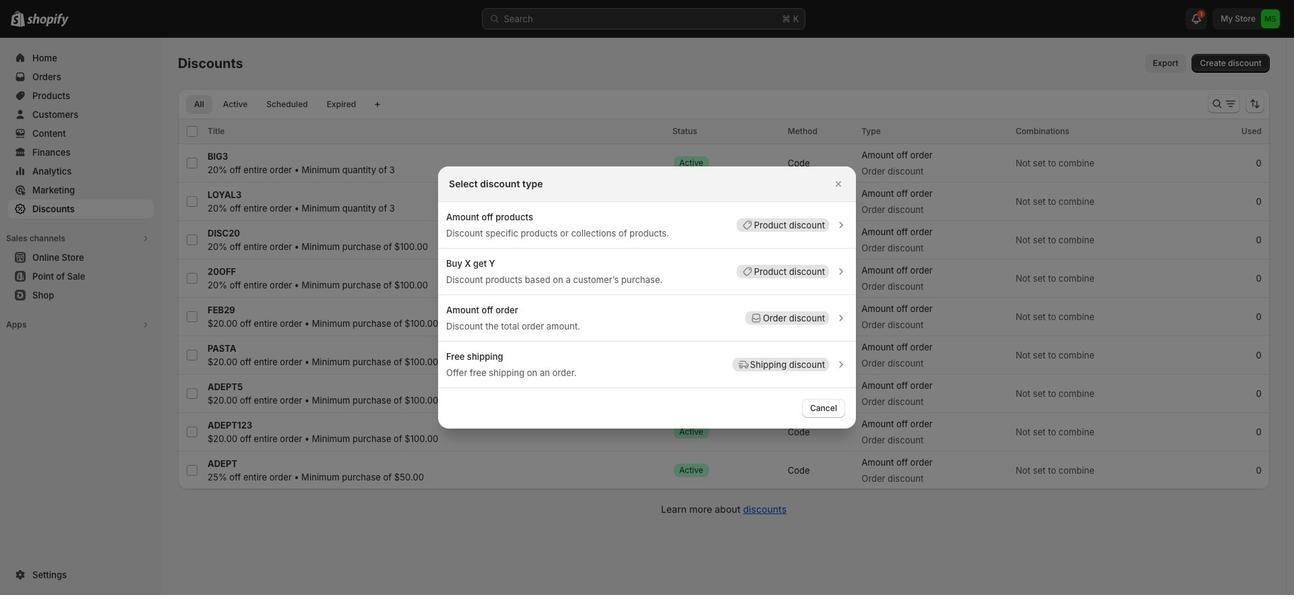 Task type: vqa. For each thing, say whether or not it's contained in the screenshot.
Shopify image
yes



Task type: describe. For each thing, give the bounding box(es) containing it.
shopify image
[[27, 13, 69, 27]]



Task type: locate. For each thing, give the bounding box(es) containing it.
tab list
[[183, 94, 367, 114]]

dialog
[[0, 166, 1294, 429]]



